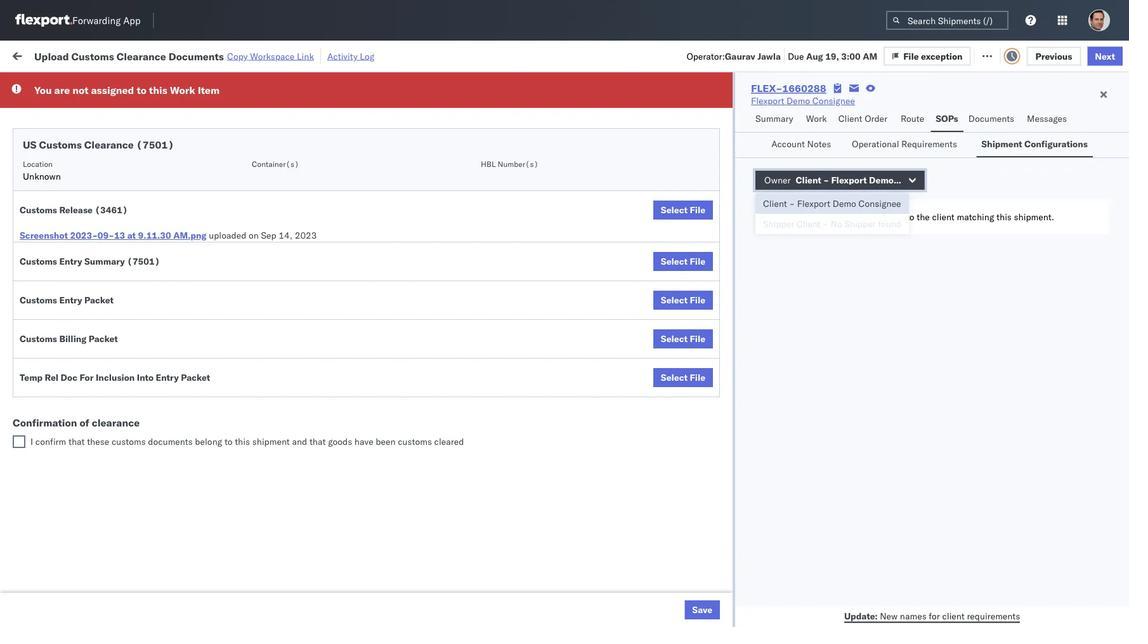Task type: vqa. For each thing, say whether or not it's contained in the screenshot.
FLEX-1988285 Button
yes



Task type: locate. For each thing, give the bounding box(es) containing it.
flex-1911466 button
[[681, 403, 769, 421], [681, 403, 769, 421], [681, 431, 769, 449], [681, 431, 769, 449], [681, 459, 769, 476], [681, 459, 769, 476], [681, 487, 769, 504], [681, 487, 769, 504]]

select for customs entry summary (7501)
[[661, 256, 688, 267]]

2 resize handle column header from the left
[[322, 98, 338, 627]]

1 1977428 from the top
[[728, 210, 767, 222]]

flex-1919147 button
[[681, 375, 769, 393], [681, 375, 769, 393]]

import
[[107, 49, 136, 60]]

1 air from the top
[[389, 127, 400, 138]]

1 flex-2001714 from the top
[[701, 127, 767, 138]]

2 lcl from the top
[[417, 238, 432, 249]]

schedule delivery appointment up customs entry summary (7501)
[[29, 238, 156, 249]]

select file button for customs release (3461)
[[654, 201, 714, 220]]

17, for ocean lcl
[[282, 99, 296, 110]]

select file button for temp rel doc for inclusion into entry packet
[[654, 368, 714, 387]]

message
[[170, 49, 206, 60]]

to right belong
[[225, 436, 233, 447]]

test
[[540, 99, 557, 110], [600, 127, 616, 138], [600, 155, 616, 166], [517, 183, 534, 194], [600, 183, 616, 194], [606, 210, 622, 222], [523, 238, 540, 249], [606, 238, 622, 249], [593, 266, 610, 277], [606, 294, 622, 305], [511, 322, 527, 333], [593, 322, 610, 333], [517, 350, 534, 361], [600, 350, 616, 361], [593, 378, 610, 389]]

1977428 for confirm pickup from los angeles, ca
[[728, 294, 767, 305]]

0 vertical spatial fcl
[[417, 322, 433, 333]]

0 vertical spatial 1911408
[[728, 266, 767, 277]]

2 1911466 from the top
[[728, 434, 767, 445]]

flex-
[[752, 82, 783, 95], [701, 99, 728, 110], [701, 127, 728, 138], [701, 155, 728, 166], [701, 183, 728, 194], [701, 210, 728, 222], [701, 238, 728, 249], [701, 266, 728, 277], [701, 294, 728, 305], [701, 322, 728, 333], [701, 350, 728, 361], [701, 378, 728, 389], [701, 406, 728, 417], [701, 434, 728, 445], [701, 462, 728, 473], [701, 490, 728, 501], [701, 518, 728, 529], [701, 546, 728, 557], [701, 574, 728, 585], [701, 601, 728, 613]]

work down nyku9743990
[[807, 113, 828, 124]]

angeles, for 1st schedule pickup from los angeles, ca button from the top of the page
[[136, 203, 171, 215]]

packet down 12:00
[[181, 372, 210, 383]]

5 select file from the top
[[661, 372, 706, 383]]

1 horizontal spatial at
[[257, 49, 265, 60]]

1 vertical spatial b.v
[[666, 546, 680, 557]]

no down client - flexport demo consignee
[[831, 218, 843, 229]]

1 vertical spatial lcl
[[417, 238, 432, 249]]

1 vertical spatial 3:30
[[204, 155, 224, 166]]

due aug 19, 3:00 am
[[788, 50, 878, 61]]

0 horizontal spatial documents
[[29, 188, 75, 199]]

2 3:30 pm est, feb 17, 2023 from the top
[[204, 155, 319, 166]]

1 vertical spatial flex-2097290
[[701, 546, 767, 557]]

1 digital from the top
[[698, 127, 724, 138]]

activity
[[328, 50, 358, 62]]

1 vertical spatial 1911408
[[728, 322, 767, 333]]

am down progress
[[226, 99, 241, 110]]

upload inside the upload customs clearance documents
[[29, 176, 58, 187]]

customs right been
[[398, 436, 432, 447]]

pm
[[226, 127, 240, 138], [226, 155, 240, 166], [226, 183, 240, 194], [231, 238, 245, 249], [231, 350, 245, 361]]

3 air from the top
[[389, 350, 400, 361]]

0 vertical spatial of
[[84, 349, 92, 361]]

demo
[[787, 95, 811, 106], [870, 175, 894, 186], [833, 198, 857, 209]]

pickup inside schedule pickup from los angeles international airport
[[69, 120, 96, 131]]

2 vertical spatial entry
[[156, 372, 179, 383]]

client inside client order button
[[839, 113, 863, 124]]

0 vertical spatial 2097290
[[728, 518, 767, 529]]

list box containing client - flexport demo consignee
[[756, 194, 910, 234]]

flex-1977428 button
[[681, 207, 769, 225], [681, 207, 769, 225], [681, 235, 769, 253], [681, 235, 769, 253], [681, 291, 769, 309], [681, 291, 769, 309]]

2 flex-1911408 from the top
[[701, 322, 767, 333]]

that down confirmation of clearance
[[69, 436, 85, 447]]

otter
[[471, 99, 492, 110], [554, 99, 574, 110]]

1 vertical spatial international
[[612, 518, 664, 529]]

am down 12:00
[[226, 378, 241, 389]]

consignee
[[813, 95, 856, 106], [554, 104, 590, 113], [897, 175, 941, 186], [859, 198, 902, 209], [612, 266, 655, 277], [530, 322, 572, 333], [612, 322, 655, 333], [612, 378, 655, 389]]

otter for otter products - test account
[[471, 99, 492, 110]]

4 select file from the top
[[661, 333, 706, 344]]

25, for 12:00 pm est, feb 25, 2023
[[287, 350, 300, 361]]

0 vertical spatial ocean lcl
[[389, 99, 432, 110]]

summary down 09-
[[84, 256, 125, 267]]

1 vertical spatial karl lagerfeld international b.v c/o bleckmann
[[554, 546, 745, 557]]

to left the
[[907, 211, 915, 223]]

delivery down us customs clearance (7501) at the top of page
[[69, 154, 102, 165]]

0 vertical spatial flex-2060357
[[701, 574, 767, 585]]

1 vertical spatial 3:30 pm est, feb 17, 2023
[[204, 155, 319, 166]]

2 schedule from the top
[[29, 120, 67, 131]]

upload customs clearance documents button
[[29, 175, 180, 202]]

packet up upload proof of delivery
[[89, 333, 118, 344]]

1 vertical spatial work
[[170, 84, 195, 96]]

2 2001714 from the top
[[728, 155, 767, 166]]

summary down container on the right top
[[756, 113, 794, 124]]

17, up 20,
[[281, 155, 295, 166]]

schedule pickup from los angeles, ca link
[[29, 203, 180, 228], [29, 370, 180, 396], [29, 398, 180, 424], [29, 426, 180, 452], [29, 566, 180, 591]]

customs down screenshot
[[20, 256, 57, 267]]

entry up confirm delivery
[[59, 295, 82, 306]]

confirm pickup from los angeles, ca link down customs entry summary (7501)
[[29, 287, 180, 312]]

1 2097290 from the top
[[728, 518, 767, 529]]

am for 2:59 am est, mar 3, 2023
[[226, 434, 241, 445]]

otter left name on the left top
[[471, 99, 492, 110]]

1 vertical spatial 3:00
[[204, 183, 224, 194]]

25, up 28,
[[287, 350, 300, 361]]

1 vertical spatial 2:59
[[204, 378, 224, 389]]

appointment down us customs clearance (7501) at the top of page
[[104, 154, 156, 165]]

7 resize handle column header from the left
[[761, 98, 776, 627]]

delivery for 3:00
[[64, 322, 97, 333]]

1 b.v from the top
[[666, 518, 680, 529]]

2 vertical spatial air
[[389, 350, 400, 361]]

from inside schedule pickup from los angeles international airport
[[99, 120, 117, 131]]

schedule pickup from los angeles, ca
[[29, 203, 171, 227], [29, 371, 171, 395], [29, 399, 171, 423], [29, 427, 171, 451], [29, 567, 171, 590]]

work inside work button
[[807, 113, 828, 124]]

customs up location
[[39, 138, 82, 151]]

client name button
[[465, 101, 535, 114]]

pm for upload customs clearance documents
[[226, 183, 240, 194]]

resize handle column header
[[182, 98, 197, 627], [322, 98, 338, 627], [367, 98, 382, 627], [449, 98, 465, 627], [532, 98, 547, 627], [659, 98, 674, 627], [761, 98, 776, 627], [843, 98, 858, 627], [1002, 98, 1017, 627], [1084, 98, 1100, 627], [1107, 98, 1122, 627]]

previous
[[1036, 50, 1073, 61]]

am right belong
[[226, 434, 241, 445]]

client right the there
[[797, 218, 821, 229]]

flex-2097290
[[701, 518, 767, 529], [701, 546, 767, 557]]

1 schedule delivery appointment button from the top
[[29, 97, 156, 111]]

2 c/o from the top
[[682, 546, 697, 557]]

1 horizontal spatial otter
[[554, 99, 574, 110]]

karl
[[554, 518, 570, 529], [554, 546, 570, 557]]

1 vertical spatial 25,
[[287, 350, 300, 361]]

est, up 12:00 pm est, feb 25, 2023
[[243, 322, 262, 333]]

hbl number(s)
[[481, 159, 539, 169]]

1 vertical spatial on
[[249, 230, 259, 241]]

0 vertical spatial lagerfeld
[[572, 518, 610, 529]]

fcl for 2:59 am est, mar 3, 2023
[[417, 434, 433, 445]]

integration
[[554, 127, 597, 138], [554, 155, 597, 166], [471, 183, 515, 194], [554, 183, 597, 194], [471, 350, 515, 361], [554, 350, 597, 361]]

angeles, for confirm pickup from los angeles, ca button for honeywell
[[131, 287, 166, 298]]

0 vertical spatial appointment
[[104, 98, 156, 109]]

0 vertical spatial for
[[121, 79, 131, 88]]

upload up by:
[[34, 50, 69, 62]]

delivery up customs entry summary (7501)
[[69, 238, 102, 249]]

angeles, for third schedule pickup from los angeles, ca button from the bottom of the page
[[136, 399, 171, 410]]

1 flxt00001977428a from the top
[[865, 210, 952, 222]]

clearance
[[117, 50, 166, 62], [84, 138, 134, 151], [98, 176, 139, 187]]

1 horizontal spatial no
[[831, 218, 843, 229]]

shipper
[[764, 218, 795, 229], [845, 218, 876, 229]]

2 ocean fcl from the top
[[389, 434, 433, 445]]

confirm up customs billing packet
[[29, 322, 62, 333]]

honeywell - test account for schedule pickup from los angeles, ca
[[554, 210, 658, 222]]

0 vertical spatial karl
[[554, 518, 570, 529]]

2 vertical spatial schedule delivery appointment button
[[29, 237, 156, 251]]

flxt00001977428a down found
[[865, 238, 952, 249]]

number(s)
[[498, 159, 539, 169]]

honeywell - test account for schedule delivery appointment
[[554, 238, 658, 249]]

select file button for customs entry summary (7501)
[[654, 252, 714, 271]]

select for customs release (3461)
[[661, 204, 688, 216]]

0 horizontal spatial customs
[[112, 436, 146, 447]]

honeywell - test account
[[554, 210, 658, 222], [471, 238, 576, 249], [554, 238, 658, 249], [554, 294, 658, 305]]

0 vertical spatial are
[[54, 84, 70, 96]]

1 select from the top
[[661, 204, 688, 216]]

lagerfeld
[[572, 518, 610, 529], [572, 546, 610, 557]]

messages button
[[1023, 107, 1075, 132]]

1 vertical spatial are
[[794, 211, 807, 223]]

1 vertical spatial digital
[[698, 155, 724, 166]]

3:00 up 12:00
[[204, 322, 224, 333]]

2023 right 28,
[[298, 378, 320, 389]]

are
[[54, 84, 70, 96], [794, 211, 807, 223]]

numbers inside "mbl/mawb numbers" 'button'
[[911, 104, 942, 113]]

1 vertical spatial flex-1977428
[[701, 238, 767, 249]]

flex-1977428 for schedule delivery appointment
[[701, 238, 767, 249]]

1 ca from the top
[[29, 216, 41, 227]]

2 vertical spatial upload
[[29, 349, 58, 361]]

2:59 am est, mar 3, 2023
[[204, 434, 315, 445]]

customs up status
[[71, 50, 114, 62]]

confirm pickup from los angeles, ca for honeywell - test account
[[29, 287, 166, 311]]

los
[[120, 120, 134, 131], [120, 203, 134, 215], [115, 259, 129, 270], [115, 287, 129, 298], [120, 371, 134, 382], [120, 399, 134, 410], [120, 427, 134, 438], [120, 567, 134, 578]]

4 schedule pickup from los angeles, ca link from the top
[[29, 426, 180, 452]]

select file for customs entry summary (7501)
[[661, 256, 706, 267]]

documents for upload customs clearance documents
[[29, 188, 75, 199]]

air for 12:00 pm est, feb 25, 2023
[[389, 350, 400, 361]]

0 vertical spatial documents
[[169, 50, 224, 62]]

flex-2150210 for 12:00 pm est, feb 25, 2023
[[701, 350, 767, 361]]

feb left 21,
[[269, 238, 284, 249]]

delivery inside button
[[64, 322, 97, 333]]

017482927423
[[865, 183, 931, 194]]

documents
[[148, 436, 193, 447]]

1 vertical spatial upload
[[29, 176, 58, 187]]

select file for customs entry packet
[[661, 295, 706, 306]]

pm for schedule pickup from los angeles international airport
[[226, 127, 240, 138]]

12:00 pm est, feb 25, 2023
[[204, 350, 325, 361]]

mar
[[264, 434, 281, 445]]

0 vertical spatial international
[[29, 132, 81, 143]]

are for there
[[794, 211, 807, 223]]

flex-2001714 up owner
[[701, 155, 767, 166]]

2 vertical spatial schedule delivery appointment link
[[29, 237, 156, 250]]

have
[[355, 436, 374, 447]]

0 vertical spatial this
[[149, 84, 168, 96]]

3 resize handle column header from the left
[[367, 98, 382, 627]]

8 resize handle column header from the left
[[843, 98, 858, 627]]

6 resize handle column header from the left
[[659, 98, 674, 627]]

air for 3:00 pm est, feb 20, 2023
[[389, 183, 400, 194]]

schedule delivery appointment link down us customs clearance (7501) at the top of page
[[29, 153, 156, 166]]

from
[[99, 120, 117, 131], [99, 203, 117, 215], [94, 259, 112, 270], [94, 287, 112, 298], [99, 371, 117, 382], [99, 399, 117, 410], [99, 427, 117, 438], [99, 567, 117, 578]]

international inside schedule pickup from los angeles international airport
[[29, 132, 81, 143]]

hbl
[[481, 159, 496, 169]]

3 schedule delivery appointment from the top
[[29, 238, 156, 249]]

pm up '3:00 pm est, feb 20, 2023'
[[226, 155, 240, 166]]

operator:
[[687, 50, 726, 61]]

packet down customs entry summary (7501)
[[84, 295, 114, 306]]

0 horizontal spatial demo
[[787, 95, 811, 106]]

select for temp rel doc for inclusion into entry packet
[[661, 372, 688, 383]]

4 select file button from the top
[[654, 329, 714, 349]]

documents down unknown
[[29, 188, 75, 199]]

client - flexport demo consignee
[[764, 198, 902, 209]]

angeles
[[136, 120, 168, 131]]

save
[[693, 604, 713, 615]]

confirm for confirm delivery button
[[29, 322, 62, 333]]

2023 down 3:00 am est, feb 25, 2023
[[303, 350, 325, 361]]

4 ca from the top
[[29, 384, 41, 395]]

feb up '3:00 pm est, feb 20, 2023'
[[263, 155, 279, 166]]

1 horizontal spatial summary
[[756, 113, 794, 124]]

1 vertical spatial flex-2060357
[[701, 601, 767, 613]]

0 horizontal spatial work
[[138, 49, 160, 60]]

1 2001714 from the top
[[728, 127, 767, 138]]

1 : from the left
[[91, 79, 93, 88]]

client left name on the left top
[[471, 104, 492, 113]]

3:00 pm est, feb 20, 2023
[[204, 183, 319, 194]]

1 vertical spatial western
[[662, 155, 696, 166]]

2 1911408 from the top
[[728, 322, 767, 333]]

confirm inside button
[[29, 322, 62, 333]]

2 schedule delivery appointment link from the top
[[29, 153, 156, 166]]

international
[[29, 132, 81, 143], [612, 518, 664, 529], [612, 546, 664, 557]]

confirm pickup from los angeles, ca for bookings test consignee
[[29, 259, 166, 283]]

angeles, for second schedule pickup from los angeles, ca button from the bottom of the page
[[136, 427, 171, 438]]

schedule delivery appointment button down not
[[29, 97, 156, 111]]

1 flex-1911408 from the top
[[701, 266, 767, 277]]

this left shipment
[[235, 436, 250, 447]]

resize handle column header for container numbers
[[843, 98, 858, 627]]

pm right 12:00
[[231, 350, 245, 361]]

shipment configurations button
[[977, 133, 1094, 157]]

1 schedule delivery appointment from the top
[[29, 98, 156, 109]]

pm down deadline
[[226, 127, 240, 138]]

2:59 down 12:00
[[204, 378, 224, 389]]

1 ocean lcl from the top
[[389, 99, 432, 110]]

delivery down not
[[69, 98, 102, 109]]

2 confirm pickup from los angeles, ca button from the top
[[29, 287, 180, 313]]

schedule delivery appointment down not
[[29, 98, 156, 109]]

clearance for upload customs clearance documents copy workspace link
[[117, 50, 166, 62]]

mbl/mawb numbers button
[[858, 101, 1004, 114]]

0 vertical spatial 2001714
[[728, 127, 767, 138]]

confirm pickup from los angeles, ca button down 09-
[[29, 259, 180, 285]]

fcl
[[417, 322, 433, 333], [417, 434, 433, 445]]

list box
[[756, 194, 910, 234]]

resize handle column header for mbl/mawb numbers
[[1002, 98, 1017, 627]]

None checkbox
[[13, 435, 25, 448]]

client right the
[[933, 211, 955, 223]]

2 select file from the top
[[661, 256, 706, 267]]

client
[[933, 211, 955, 223], [943, 610, 965, 621]]

select file for customs billing packet
[[661, 333, 706, 344]]

schedule delivery appointment button for 10:30 pm est, feb 21, 2023
[[29, 237, 156, 251]]

on left sep
[[249, 230, 259, 241]]

upload down location
[[29, 176, 58, 187]]

upload customs clearance documents link
[[29, 175, 180, 200]]

3:30 pm est, feb 17, 2023 down deadline 'button'
[[204, 127, 319, 138]]

this right matching
[[997, 211, 1012, 223]]

inclusion
[[96, 372, 135, 383]]

3:00 up uploaded
[[204, 183, 224, 194]]

confirm pickup from los angeles, ca link for bookings
[[29, 259, 180, 284]]

am
[[863, 50, 878, 61], [226, 99, 241, 110], [226, 322, 241, 333], [226, 378, 241, 389], [226, 434, 241, 445]]

confirm pickup from los angeles, ca button
[[29, 259, 180, 285], [29, 287, 180, 313]]

1 vertical spatial lagerfeld
[[572, 546, 610, 557]]

25,
[[282, 322, 296, 333], [287, 350, 300, 361]]

2 vertical spatial flex-1977428
[[701, 294, 767, 305]]

documents inside the upload customs clearance documents
[[29, 188, 75, 199]]

2 ocean lcl from the top
[[389, 238, 432, 249]]

schedule delivery appointment link for 10:30 pm est, feb 21, 2023
[[29, 237, 156, 250]]

i
[[30, 436, 33, 447]]

for left work,
[[121, 79, 131, 88]]

confirm pickup from los angeles, ca down customs entry summary (7501)
[[29, 287, 166, 311]]

otter for otter products, llc
[[554, 99, 574, 110]]

3 appointment from the top
[[104, 238, 156, 249]]

client inside client name button
[[471, 104, 492, 113]]

notes
[[808, 138, 832, 150]]

blocked,
[[155, 79, 187, 88]]

2023 up container(s)
[[297, 127, 319, 138]]

delivery inside button
[[95, 349, 127, 361]]

at left risk
[[257, 49, 265, 60]]

file for customs entry summary (7501)
[[690, 256, 706, 267]]

numbers inside container numbers
[[782, 109, 814, 118]]

1 horizontal spatial are
[[794, 211, 807, 223]]

2001714 up owner
[[728, 155, 767, 166]]

2023 up '3:00 pm est, feb 20, 2023'
[[297, 155, 319, 166]]

batch action button
[[1040, 45, 1123, 64]]

0 vertical spatial ocean fcl
[[389, 322, 433, 333]]

1 vertical spatial ocean lcl
[[389, 238, 432, 249]]

packet
[[84, 295, 114, 306], [89, 333, 118, 344], [181, 372, 210, 383]]

customs down clearance
[[112, 436, 146, 447]]

of right the proof
[[84, 349, 92, 361]]

1 vertical spatial schedule delivery appointment link
[[29, 153, 156, 166]]

1 horizontal spatial that
[[310, 436, 326, 447]]

4 schedule pickup from los angeles, ca from the top
[[29, 427, 171, 451]]

otter left the products,
[[554, 99, 574, 110]]

0 vertical spatial lcl
[[417, 99, 432, 110]]

confirm for confirm pickup from los angeles, ca button associated with bookings
[[29, 259, 62, 270]]

this left in on the left of page
[[149, 84, 168, 96]]

1 vertical spatial flex-2150210
[[701, 350, 767, 361]]

1 vertical spatial karl
[[554, 546, 570, 557]]

1 vertical spatial fcl
[[417, 434, 433, 445]]

update:
[[845, 610, 878, 621]]

are for you
[[54, 84, 70, 96]]

5 schedule pickup from los angeles, ca link from the top
[[29, 566, 180, 591]]

0 vertical spatial 3:30 pm est, feb 17, 2023
[[204, 127, 319, 138]]

3:30 pm est, feb 17, 2023 up '3:00 pm est, feb 20, 2023'
[[204, 155, 319, 166]]

confirm pickup from los angeles, ca
[[29, 259, 166, 283], [29, 287, 166, 311]]

0 horizontal spatial no
[[298, 79, 308, 88]]

work inside import work button
[[138, 49, 160, 60]]

1 vertical spatial at
[[127, 230, 136, 241]]

angeles,
[[136, 203, 171, 215], [131, 259, 166, 270], [131, 287, 166, 298], [136, 371, 171, 382], [136, 399, 171, 410], [136, 427, 171, 438], [136, 567, 171, 578]]

angeles, for fourth schedule pickup from los angeles, ca button from the top
[[136, 567, 171, 578]]

ocean lcl for honeywell
[[389, 238, 432, 249]]

2097290
[[728, 518, 767, 529], [728, 546, 767, 557]]

mawb1234 down operational
[[865, 155, 914, 166]]

schedule pickup from los angeles international airport button
[[29, 119, 180, 146]]

of inside upload proof of delivery link
[[84, 349, 92, 361]]

1 horizontal spatial flexport
[[798, 198, 831, 209]]

schedule delivery appointment for 2:59 am est, feb 17, 2023
[[29, 98, 156, 109]]

schedule pickup from los angeles, ca link for third schedule pickup from los angeles, ca button from the bottom of the page
[[29, 398, 180, 424]]

shipment
[[252, 436, 290, 447]]

0 vertical spatial (7501)
[[136, 138, 174, 151]]

0 horizontal spatial summary
[[84, 256, 125, 267]]

1 vertical spatial confirm pickup from los angeles, ca
[[29, 287, 166, 311]]

1 lcl from the top
[[417, 99, 432, 110]]

2 vertical spatial confirm
[[29, 322, 62, 333]]

2150210 for 3:00 pm est, feb 20, 2023
[[728, 183, 767, 194]]

1 integration test account - western digital from the top
[[554, 127, 724, 138]]

1 vertical spatial air
[[389, 183, 400, 194]]

flxt00001977428a down 017482927423
[[865, 210, 952, 222]]

1 vertical spatial confirm
[[29, 287, 62, 298]]

2 horizontal spatial to
[[907, 211, 915, 223]]

1 horizontal spatial documents
[[169, 50, 224, 62]]

1 ocean fcl from the top
[[389, 322, 433, 333]]

2 bleckmann from the top
[[700, 546, 745, 557]]

schedule pickup from los angeles, ca button
[[29, 203, 180, 229], [29, 398, 180, 425], [29, 426, 180, 453], [29, 566, 180, 593]]

2 vertical spatial packet
[[181, 372, 210, 383]]

2001714
[[728, 127, 767, 138], [728, 155, 767, 166]]

1 2060357 from the top
[[728, 574, 767, 585]]

0 vertical spatial schedule delivery appointment link
[[29, 97, 156, 110]]

0 vertical spatial 2150210
[[728, 183, 767, 194]]

llc
[[618, 99, 634, 110]]

confirm pickup from los angeles, ca link down 09-
[[29, 259, 180, 284]]

flxt00001977428a for schedule delivery appointment
[[865, 238, 952, 249]]

2 select file button from the top
[[654, 252, 714, 271]]

1 vertical spatial 1977428
[[728, 238, 767, 249]]

summary inside button
[[756, 113, 794, 124]]

2 vertical spatial to
[[225, 436, 233, 447]]

clearance inside the upload customs clearance documents
[[98, 176, 139, 187]]

you
[[34, 84, 52, 96]]

187 on track
[[297, 49, 349, 60]]

entry right into
[[156, 372, 179, 383]]

schedule delivery appointment button down us customs clearance (7501) at the top of page
[[29, 153, 156, 167]]

2 maeu1234567 from the top
[[782, 238, 846, 249]]

1 horizontal spatial demo
[[833, 198, 857, 209]]

flexport up summary button
[[752, 95, 785, 106]]

appointment
[[104, 98, 156, 109], [104, 154, 156, 165], [104, 238, 156, 249]]

2 horizontal spatial flexport
[[832, 175, 868, 186]]

delivery for 2:59
[[69, 98, 102, 109]]

maeu1234567 down client - flexport demo consignee
[[782, 210, 846, 221]]

7 ca from the top
[[29, 579, 41, 590]]

2:59 down item
[[204, 99, 224, 110]]

packet for customs entry packet
[[84, 295, 114, 306]]

flexport demo consignee link
[[752, 95, 856, 107]]

(7501) for us customs clearance (7501)
[[136, 138, 174, 151]]

2150210 for 12:00 pm est, feb 25, 2023
[[728, 350, 767, 361]]

2 2150210 from the top
[[728, 350, 767, 361]]

ocean lcl
[[389, 99, 432, 110], [389, 238, 432, 249]]

(7501) down 9.11.30
[[127, 256, 160, 267]]

4 resize handle column header from the left
[[449, 98, 465, 627]]

numbers for mbl/mawb numbers
[[911, 104, 942, 113]]

5 select from the top
[[661, 372, 688, 383]]

1911408 for confirm delivery
[[728, 322, 767, 333]]

0 vertical spatial bleckmann
[[700, 518, 745, 529]]

pm for upload proof of delivery
[[231, 350, 245, 361]]

to right assigned
[[137, 84, 147, 96]]

schedule delivery appointment link down not
[[29, 97, 156, 110]]

no right snoozed
[[298, 79, 308, 88]]

shipment configurations
[[982, 138, 1089, 150]]

3 ocean from the top
[[389, 322, 415, 333]]

airport
[[83, 132, 111, 143]]

file for temp rel doc for inclusion into entry packet
[[690, 372, 706, 383]]

3 select file from the top
[[661, 295, 706, 306]]

bleckmann
[[700, 518, 745, 529], [700, 546, 745, 557]]

owner client - flexport demo consignee
[[765, 175, 941, 186]]

2 horizontal spatial demo
[[870, 175, 894, 186]]

maeu1234567 for schedule pickup from los angeles, ca
[[782, 210, 846, 221]]

flexport. image
[[15, 14, 72, 27]]

0 vertical spatial flxt00001977428a
[[865, 210, 952, 222]]

0 vertical spatial confirm
[[29, 259, 62, 270]]

flex-1977428
[[701, 210, 767, 222], [701, 238, 767, 249], [701, 294, 767, 305]]

17, down snoozed : no
[[282, 99, 296, 110]]

flex-1977428 for schedule pickup from los angeles, ca
[[701, 210, 767, 222]]

0 vertical spatial 1977428
[[728, 210, 767, 222]]

0 vertical spatial flex-1911408
[[701, 266, 767, 277]]

1 vertical spatial this
[[997, 211, 1012, 223]]

maeu1234567 for schedule delivery appointment
[[782, 238, 846, 249]]

of up these in the bottom of the page
[[80, 416, 89, 429]]

3:00 right 19,
[[842, 50, 861, 61]]

1 confirm pickup from los angeles, ca button from the top
[[29, 259, 180, 285]]

select for customs billing packet
[[661, 333, 688, 344]]

for for names
[[930, 610, 941, 621]]

1911408 for confirm pickup from los angeles, ca
[[728, 266, 767, 277]]

confirm pickup from los angeles, ca link
[[29, 259, 180, 284], [29, 287, 180, 312]]

temp
[[20, 372, 43, 383]]

2 3:30 from the top
[[204, 155, 224, 166]]

matching
[[958, 211, 995, 223]]

deadline button
[[198, 101, 325, 114]]

2 schedule pickup from los angeles, ca link from the top
[[29, 370, 180, 396]]

0 vertical spatial maeu1234567
[[782, 210, 846, 221]]

2 vertical spatial appointment
[[104, 238, 156, 249]]

upload customs clearance documents
[[29, 176, 139, 199]]

client up the there
[[764, 198, 788, 209]]

requirements
[[902, 138, 958, 150]]

appointment for 10:30 pm est, feb 21, 2023
[[104, 238, 156, 249]]

1 maeu1234567 from the top
[[782, 210, 846, 221]]

work left item
[[170, 84, 195, 96]]

2 flex-2150210 from the top
[[701, 350, 767, 361]]

1 c/o from the top
[[682, 518, 697, 529]]

2 horizontal spatial work
[[807, 113, 828, 124]]

2 confirm pickup from los angeles, ca from the top
[[29, 287, 166, 311]]

2 confirm pickup from los angeles, ca link from the top
[[29, 287, 180, 312]]

25, up 12:00 pm est, feb 25, 2023
[[282, 322, 296, 333]]

packet for customs billing packet
[[89, 333, 118, 344]]

2 1977428 from the top
[[728, 238, 767, 249]]

flex-2150210 for 3:00 pm est, feb 20, 2023
[[701, 183, 767, 194]]

container
[[782, 99, 816, 108]]

0 vertical spatial 17,
[[282, 99, 296, 110]]

1 confirm pickup from los angeles, ca from the top
[[29, 259, 166, 283]]

air for 3:30 pm est, feb 17, 2023
[[389, 127, 400, 138]]

2023 right 21,
[[303, 238, 325, 249]]

1 2:59 from the top
[[204, 99, 224, 110]]

schedule pickup from los angeles, ca link for 1st schedule pickup from los angeles, ca button from the top of the page
[[29, 203, 180, 228]]

2 vertical spatial 2:59
[[204, 434, 224, 445]]

are left no
[[794, 211, 807, 223]]

4 1911466 from the top
[[728, 490, 767, 501]]

confirm pickup from los angeles, ca button down customs entry summary (7501)
[[29, 287, 180, 313]]

1 schedule delivery appointment link from the top
[[29, 97, 156, 110]]

1 vertical spatial packet
[[89, 333, 118, 344]]

0 vertical spatial demo
[[787, 95, 811, 106]]

are left not
[[54, 84, 70, 96]]

that
[[69, 436, 85, 447], [310, 436, 326, 447]]

honeywell
[[554, 210, 595, 222], [471, 238, 513, 249], [554, 238, 595, 249], [554, 294, 595, 305]]

clearance for upload customs clearance documents
[[98, 176, 139, 187]]

flex-2001714
[[701, 127, 767, 138], [701, 155, 767, 166]]

0 vertical spatial entry
[[59, 256, 82, 267]]



Task type: describe. For each thing, give the bounding box(es) containing it.
2023-
[[70, 230, 98, 241]]

1 lagerfeld from the top
[[572, 518, 610, 529]]

lcl for honeywell - test account
[[417, 238, 432, 249]]

1977428 for schedule delivery appointment
[[728, 238, 767, 249]]

9 schedule from the top
[[29, 567, 67, 578]]

message (10)
[[170, 49, 228, 60]]

resize handle column header for flex id
[[761, 98, 776, 627]]

2:59 for 2:59 am est, feb 17, 2023
[[204, 99, 224, 110]]

2 that from the left
[[310, 436, 326, 447]]

2 ca from the top
[[29, 272, 41, 283]]

1 3:30 from the top
[[204, 127, 224, 138]]

snoozed : no
[[263, 79, 308, 88]]

3 flex-1911466 from the top
[[701, 462, 767, 473]]

honeywell for schedule pickup from los angeles, ca
[[554, 210, 595, 222]]

0 vertical spatial 3:00
[[842, 50, 861, 61]]

0 vertical spatial client
[[933, 211, 955, 223]]

sops button
[[931, 107, 964, 132]]

flex-1911408 for confirm pickup from los angeles, ca
[[701, 266, 767, 277]]

1 vertical spatial summary
[[84, 256, 125, 267]]

(7501) for customs entry summary (7501)
[[127, 256, 160, 267]]

1 vertical spatial to
[[907, 211, 915, 223]]

shipment
[[982, 138, 1023, 150]]

account notes button
[[767, 133, 840, 157]]

2 flex-2097290 from the top
[[701, 546, 767, 557]]

3 schedule from the top
[[29, 154, 67, 165]]

schedule inside schedule pickup from los angeles international airport
[[29, 120, 67, 131]]

6 ca from the top
[[29, 440, 41, 451]]

customs down confirm delivery
[[20, 333, 57, 344]]

2 vertical spatial international
[[612, 546, 664, 557]]

fcl for 3:00 am est, feb 25, 2023
[[417, 322, 433, 333]]

honeywell for schedule delivery appointment
[[554, 238, 595, 249]]

los inside schedule pickup from los angeles international airport
[[120, 120, 134, 131]]

work,
[[133, 79, 153, 88]]

sep
[[261, 230, 277, 241]]

2 karl from the top
[[554, 546, 570, 557]]

numbers for container numbers
[[782, 109, 814, 118]]

flex-1919147
[[701, 378, 767, 389]]

there are no procedures attached to the client matching this shipment.
[[769, 211, 1055, 223]]

6 schedule from the top
[[29, 371, 67, 382]]

progress
[[198, 79, 230, 88]]

2 vertical spatial 17,
[[281, 155, 295, 166]]

clearance
[[92, 416, 140, 429]]

procedures
[[821, 211, 867, 223]]

container numbers button
[[776, 96, 846, 119]]

10:30 pm est, feb 21, 2023
[[204, 238, 325, 249]]

account notes
[[772, 138, 832, 150]]

pm for schedule delivery appointment
[[231, 238, 245, 249]]

5 schedule from the top
[[29, 238, 67, 249]]

1 bleckmann from the top
[[700, 518, 745, 529]]

flex id button
[[674, 101, 763, 114]]

1988285
[[728, 99, 767, 110]]

feb left 28,
[[264, 378, 280, 389]]

Search Work text field
[[704, 45, 842, 64]]

client right owner
[[796, 175, 822, 186]]

ocean fcl for 2:59 am est, mar 3, 2023
[[389, 434, 433, 445]]

2 schedule pickup from los angeles, ca from the top
[[29, 371, 171, 395]]

est, down 12:00 pm est, feb 25, 2023
[[243, 378, 262, 389]]

1 karl lagerfeld international b.v c/o bleckmann from the top
[[554, 518, 745, 529]]

19,
[[826, 50, 840, 61]]

2:59 for 2:59 am est, feb 28, 2023
[[204, 378, 224, 389]]

1 horizontal spatial this
[[235, 436, 250, 447]]

2 flex-2001714 from the top
[[701, 155, 767, 166]]

customs entry summary (7501)
[[20, 256, 160, 267]]

0 vertical spatial on
[[316, 49, 326, 60]]

1977428 for schedule pickup from los angeles, ca
[[728, 210, 767, 222]]

screenshot 2023-09-13 at 9.11.30 am.png link
[[20, 229, 207, 242]]

4 flex-1911466 from the top
[[701, 490, 767, 501]]

action
[[1086, 49, 1114, 60]]

schedule delivery appointment link for 2:59 am est, feb 17, 2023
[[29, 97, 156, 110]]

documents for upload customs clearance documents copy workspace link
[[169, 50, 224, 62]]

2:59 for 2:59 am est, mar 3, 2023
[[204, 434, 224, 445]]

2 flex-2060357 from the top
[[701, 601, 767, 613]]

4 schedule pickup from los angeles, ca button from the top
[[29, 566, 180, 593]]

2 b.v from the top
[[666, 546, 680, 557]]

5 ca from the top
[[29, 412, 41, 423]]

copy
[[227, 50, 248, 62]]

flexport demo consignee
[[752, 95, 856, 106]]

filtered
[[13, 78, 44, 89]]

schedule delivery appointment for 10:30 pm est, feb 21, 2023
[[29, 238, 156, 249]]

customs up screenshot
[[20, 204, 57, 216]]

2 schedule delivery appointment button from the top
[[29, 153, 156, 167]]

link
[[297, 50, 314, 62]]

2023 right 14,
[[295, 230, 317, 241]]

3 schedule pickup from los angeles, ca button from the top
[[29, 426, 180, 453]]

configurations
[[1025, 138, 1089, 150]]

resize handle column header for workitem
[[182, 98, 197, 627]]

0 vertical spatial no
[[298, 79, 308, 88]]

3,
[[283, 434, 291, 445]]

2 mawb1234 from the top
[[865, 155, 914, 166]]

entry for packet
[[59, 295, 82, 306]]

customs inside the upload customs clearance documents
[[60, 176, 96, 187]]

778 at risk
[[239, 49, 282, 60]]

1 flex-2060357 from the top
[[701, 574, 767, 585]]

operational requirements
[[853, 138, 958, 150]]

1 schedule from the top
[[29, 98, 67, 109]]

copy workspace link button
[[227, 50, 314, 62]]

angeles, for confirm pickup from los angeles, ca button associated with bookings
[[131, 259, 166, 270]]

location unknown
[[23, 159, 61, 182]]

client name
[[471, 104, 514, 113]]

1 1911466 from the top
[[728, 406, 767, 417]]

2 customs from the left
[[398, 436, 432, 447]]

delivery for 10:30
[[69, 238, 102, 249]]

route
[[901, 113, 925, 124]]

batch action
[[1059, 49, 1114, 60]]

select for customs entry packet
[[661, 295, 688, 306]]

1 western from the top
[[662, 127, 696, 138]]

screenshot 2023-09-13 at 9.11.30 am.png uploaded on sep 14, 2023
[[20, 230, 317, 241]]

client for order
[[839, 113, 863, 124]]

2 2060357 from the top
[[728, 601, 767, 613]]

flxt00001977428a for schedule pickup from los angeles, ca
[[865, 210, 952, 222]]

1 mawb1234 from the top
[[865, 127, 914, 138]]

2 horizontal spatial this
[[997, 211, 1012, 223]]

am.png
[[173, 230, 207, 241]]

3 1911466 from the top
[[728, 462, 767, 473]]

est, down container(s)
[[242, 183, 261, 194]]

28,
[[282, 378, 296, 389]]

am right 19,
[[863, 50, 878, 61]]

3:00 for bookings test consignee
[[204, 322, 224, 333]]

2 vertical spatial flexport
[[798, 198, 831, 209]]

2 schedule delivery appointment from the top
[[29, 154, 156, 165]]

Search Shipments (/) text field
[[887, 11, 1009, 30]]

2 shipper from the left
[[845, 218, 876, 229]]

2 karl lagerfeld international b.v c/o bleckmann from the top
[[554, 546, 745, 557]]

honeywell for confirm pickup from los angeles, ca
[[554, 294, 595, 305]]

filtered by:
[[13, 78, 58, 89]]

upload proof of delivery button
[[29, 349, 127, 363]]

1 horizontal spatial work
[[170, 84, 195, 96]]

14,
[[279, 230, 293, 241]]

upload proof of delivery link
[[29, 349, 127, 362]]

est, up '3:00 pm est, feb 20, 2023'
[[242, 155, 261, 166]]

schedule pickup from los angeles, ca link for second schedule pickup from los angeles, ca button from the bottom of the page
[[29, 426, 180, 452]]

778
[[239, 49, 255, 60]]

1 vertical spatial client
[[943, 610, 965, 621]]

5 schedule pickup from los angeles, ca from the top
[[29, 567, 171, 590]]

1 that from the left
[[69, 436, 85, 447]]

0 horizontal spatial on
[[249, 230, 259, 241]]

update: new names for client requirements
[[845, 610, 1021, 621]]

resize handle column header for client name
[[532, 98, 547, 627]]

: for status
[[91, 79, 93, 88]]

i confirm that these customs documents belong to this shipment and that goods have been customs cleared
[[30, 436, 464, 447]]

4 schedule from the top
[[29, 203, 67, 215]]

there
[[769, 211, 792, 223]]

customs up confirm delivery
[[20, 295, 57, 306]]

ocean for honeywell - test account
[[389, 238, 415, 249]]

upload for proof
[[29, 349, 58, 361]]

mbl/mawb numbers
[[865, 104, 942, 113]]

2023 right 20,
[[297, 183, 319, 194]]

confirm pickup from los angeles, ca button for honeywell
[[29, 287, 180, 313]]

client for -
[[764, 198, 788, 209]]

8 schedule from the top
[[29, 427, 67, 438]]

confirm pickup from los angeles, ca button for bookings
[[29, 259, 180, 285]]

0 vertical spatial to
[[137, 84, 147, 96]]

am for 2:59 am est, feb 28, 2023
[[226, 378, 241, 389]]

cleared
[[435, 436, 464, 447]]

new
[[881, 610, 898, 621]]

feb down snoozed
[[264, 99, 280, 110]]

1 schedule pickup from los angeles, ca button from the top
[[29, 203, 180, 229]]

3 ca from the top
[[29, 300, 41, 311]]

est, left mar
[[243, 434, 262, 445]]

1 3:30 pm est, feb 17, 2023 from the top
[[204, 127, 319, 138]]

select file for customs release (3461)
[[661, 204, 706, 216]]

confirmation
[[13, 416, 77, 429]]

feb up 28,
[[269, 350, 284, 361]]

1 karl from the top
[[554, 518, 570, 529]]

17, for air
[[281, 127, 295, 138]]

account inside account notes button
[[772, 138, 806, 150]]

select file button for customs billing packet
[[654, 329, 714, 349]]

feb down deadline 'button'
[[263, 127, 279, 138]]

resize handle column header for mode
[[449, 98, 465, 627]]

forwarding app link
[[15, 14, 141, 27]]

3 schedule pickup from los angeles, ca from the top
[[29, 399, 171, 423]]

schedule delivery appointment button for 2:59 am est, feb 17, 2023
[[29, 97, 156, 111]]

documents button
[[964, 107, 1023, 132]]

not
[[72, 84, 89, 96]]

honeywell - test account for confirm pickup from los angeles, ca
[[554, 294, 658, 305]]

for for ready
[[121, 79, 131, 88]]

segu6076363
[[782, 601, 844, 612]]

proof
[[60, 349, 82, 361]]

est, left 14,
[[248, 238, 267, 249]]

2 appointment from the top
[[104, 154, 156, 165]]

requirements
[[968, 610, 1021, 621]]

flex
[[681, 104, 695, 113]]

: for snoozed
[[292, 79, 294, 88]]

2 lagerfeld from the top
[[572, 546, 610, 557]]

2 2097290 from the top
[[728, 546, 767, 557]]

no inside list box
[[831, 218, 843, 229]]

names
[[901, 610, 927, 621]]

2023 up 12:00 pm est, feb 25, 2023
[[298, 322, 320, 333]]

2 western from the top
[[662, 155, 696, 166]]

0 vertical spatial flexport
[[752, 95, 785, 106]]

file for customs entry packet
[[690, 295, 706, 306]]

my work
[[13, 46, 69, 63]]

temp rel doc for inclusion into entry packet
[[20, 372, 210, 383]]

7 schedule from the top
[[29, 399, 67, 410]]

upload customs clearance documents copy workspace link
[[34, 50, 314, 62]]

3:00 for integration test account - on ag
[[204, 183, 224, 194]]

10 resize handle column header from the left
[[1084, 98, 1100, 627]]

us
[[23, 138, 37, 151]]

1 schedule pickup from los angeles, ca from the top
[[29, 203, 171, 227]]

file for customs release (3461)
[[690, 204, 706, 216]]

est, up 2:59 am est, feb 28, 2023
[[248, 350, 267, 361]]

1 vertical spatial of
[[80, 416, 89, 429]]

messages
[[1028, 113, 1068, 124]]

screenshot
[[20, 230, 68, 241]]

0 horizontal spatial at
[[127, 230, 136, 241]]

1 flex-1911466 from the top
[[701, 406, 767, 417]]

4 ocean from the top
[[389, 434, 415, 445]]

1 vertical spatial flexport
[[832, 175, 868, 186]]

2 flex-1911466 from the top
[[701, 434, 767, 445]]

products,
[[577, 99, 616, 110]]

customs release (3461)
[[20, 204, 128, 216]]

consignee inside button
[[554, 104, 590, 113]]

25, for 3:00 am est, feb 25, 2023
[[282, 322, 296, 333]]

1 shipper from the left
[[764, 218, 795, 229]]

flex-1660288 link
[[752, 82, 827, 95]]

ocean lcl for otter
[[389, 99, 432, 110]]

app
[[123, 14, 141, 26]]

name
[[494, 104, 514, 113]]

flex-1911408 for confirm delivery
[[701, 322, 767, 333]]

operational
[[853, 138, 900, 150]]

the
[[917, 211, 931, 223]]

0 vertical spatial upload
[[34, 50, 69, 62]]

unknown
[[23, 171, 61, 182]]

flex-1977428 for confirm pickup from los angeles, ca
[[701, 294, 767, 305]]

mabltest12345
[[865, 601, 936, 613]]

nyku9743990
[[782, 98, 845, 110]]

confirm pickup from los angeles, ca link for honeywell
[[29, 287, 180, 312]]

est, right deadline
[[243, 99, 262, 110]]

mbltest1234
[[865, 99, 925, 110]]

entry for summary
[[59, 256, 82, 267]]

am for 3:00 am est, feb 25, 2023
[[226, 322, 241, 333]]

feb left 20,
[[263, 183, 279, 194]]

client order
[[839, 113, 888, 124]]

2 integration test account - western digital from the top
[[554, 155, 724, 166]]

2023 down snoozed : no
[[298, 99, 320, 110]]

work
[[36, 46, 69, 63]]

feb up 12:00 pm est, feb 25, 2023
[[264, 322, 280, 333]]

assigned
[[91, 84, 134, 96]]

summary button
[[751, 107, 802, 132]]

by:
[[46, 78, 58, 89]]

1 flex-2097290 from the top
[[701, 518, 767, 529]]

2 digital from the top
[[698, 155, 724, 166]]

flex id
[[681, 104, 704, 113]]

schedule pickup from los angeles, ca link for fourth schedule pickup from los angeles, ca button from the top
[[29, 566, 180, 591]]

us customs clearance (7501)
[[23, 138, 174, 151]]

2 schedule pickup from los angeles, ca button from the top
[[29, 398, 180, 425]]

ocean for bookings test consignee
[[389, 322, 415, 333]]

appointment for 2:59 am est, feb 17, 2023
[[104, 98, 156, 109]]

schedule pickup from los angeles international airport link
[[29, 119, 180, 144]]

confirm for confirm pickup from los angeles, ca button for honeywell
[[29, 287, 62, 298]]

forwarding app
[[72, 14, 141, 26]]

1 customs from the left
[[112, 436, 146, 447]]

resize handle column header for deadline
[[322, 98, 338, 627]]

import work button
[[102, 41, 165, 69]]

upload proof of delivery
[[29, 349, 127, 361]]

2023 right 3,
[[293, 434, 315, 445]]

11 resize handle column header from the left
[[1107, 98, 1122, 627]]

file for customs billing packet
[[690, 333, 706, 344]]

0 horizontal spatial this
[[149, 84, 168, 96]]

est, down deadline 'button'
[[242, 127, 261, 138]]

2 vertical spatial demo
[[833, 198, 857, 209]]

my
[[13, 46, 33, 63]]

documents inside documents button
[[969, 113, 1015, 124]]

13
[[114, 230, 125, 241]]



